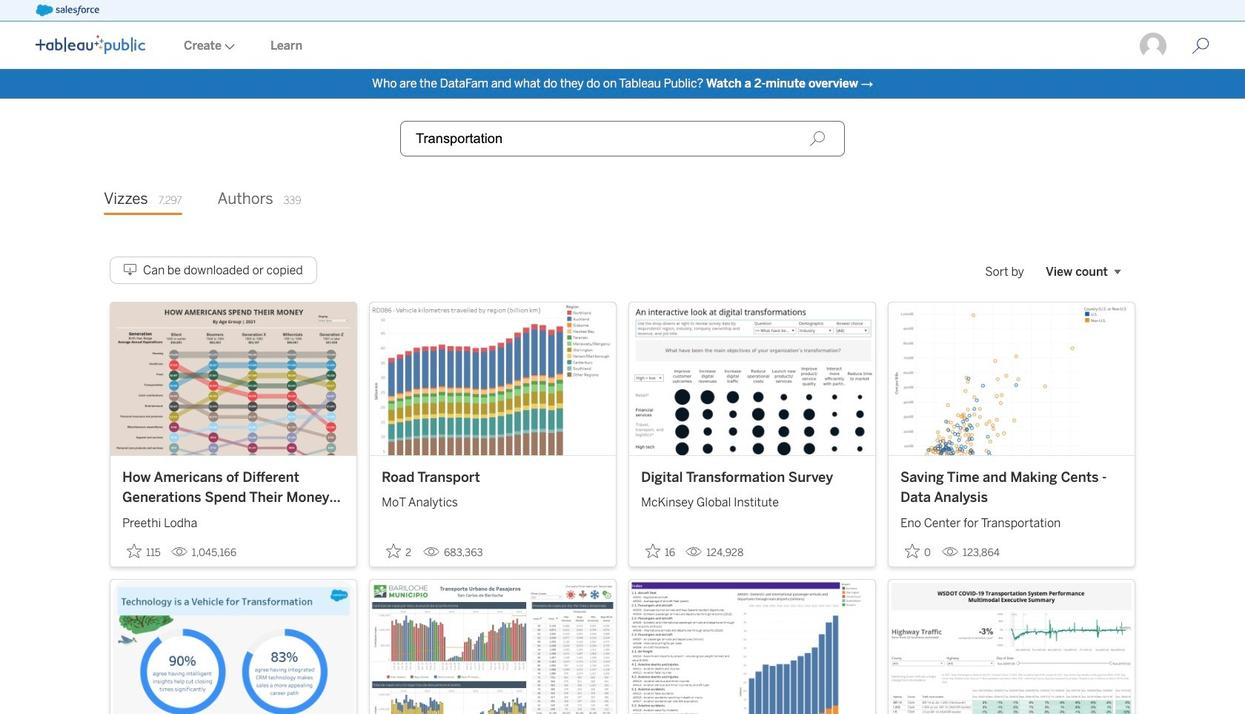 Task type: locate. For each thing, give the bounding box(es) containing it.
0 horizontal spatial add favorite image
[[127, 543, 142, 558]]

create image
[[222, 44, 235, 50]]

add favorite image
[[386, 543, 401, 558], [905, 543, 920, 558]]

1 add favorite image from the left
[[127, 543, 142, 558]]

1 horizontal spatial add favorite image
[[646, 543, 661, 558]]

add favorite image
[[127, 543, 142, 558], [646, 543, 661, 558]]

Add Favorite button
[[122, 539, 165, 563], [382, 539, 417, 563], [641, 539, 680, 563], [901, 539, 936, 563]]

Search input field
[[400, 121, 845, 156]]

0 horizontal spatial add favorite image
[[386, 543, 401, 558]]

workbook thumbnail image
[[110, 302, 357, 455], [370, 302, 616, 455], [629, 302, 876, 455], [889, 302, 1135, 455], [110, 580, 357, 714], [370, 580, 616, 714], [629, 580, 876, 714], [889, 580, 1135, 714]]

1 add favorite image from the left
[[386, 543, 401, 558]]

1 horizontal spatial add favorite image
[[905, 543, 920, 558]]

3 add favorite button from the left
[[641, 539, 680, 563]]

salesforce logo image
[[36, 4, 99, 16]]

go to search image
[[1174, 37, 1228, 55]]



Task type: vqa. For each thing, say whether or not it's contained in the screenshot.
Salesforce Logo
yes



Task type: describe. For each thing, give the bounding box(es) containing it.
4 add favorite button from the left
[[901, 539, 936, 563]]

logo image
[[36, 35, 145, 54]]

search image
[[810, 130, 826, 147]]

1 add favorite button from the left
[[122, 539, 165, 563]]

2 add favorite button from the left
[[382, 539, 417, 563]]

ruby.anderson5854 image
[[1139, 31, 1169, 61]]

2 add favorite image from the left
[[905, 543, 920, 558]]

2 add favorite image from the left
[[646, 543, 661, 558]]



